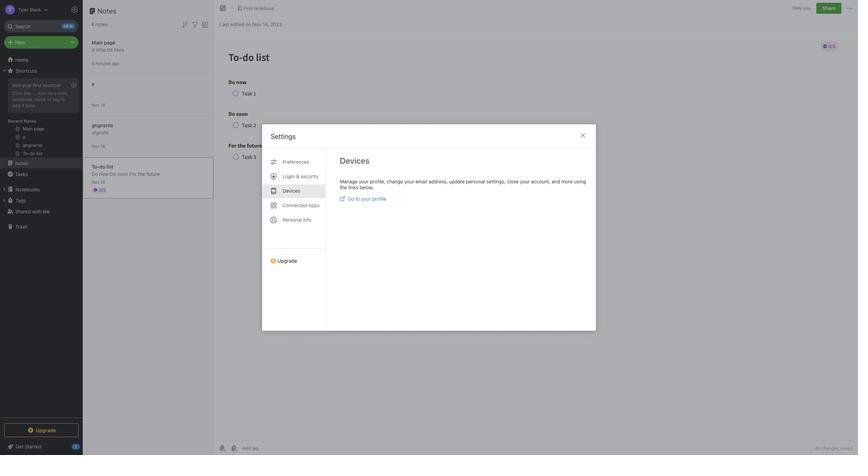 Task type: locate. For each thing, give the bounding box(es) containing it.
click the ...
[[12, 90, 36, 96]]

1 vertical spatial on
[[48, 90, 53, 96]]

the left links
[[340, 184, 347, 190]]

devices
[[340, 156, 370, 165], [283, 188, 300, 194]]

trash link
[[0, 221, 82, 232]]

first
[[33, 82, 41, 88]]

1 horizontal spatial on
[[246, 21, 251, 27]]

nov 14 up gngnsrns
[[92, 102, 105, 107]]

a
[[54, 90, 57, 96]]

only you
[[793, 5, 811, 11]]

you
[[804, 5, 811, 11]]

settings
[[271, 132, 296, 140]]

1 vertical spatial to
[[356, 196, 360, 202]]

to-do list
[[92, 164, 113, 169]]

2 vertical spatial the
[[340, 184, 347, 190]]

devices inside "tab list"
[[283, 188, 300, 194]]

0 vertical spatial upgrade
[[278, 258, 297, 264]]

me
[[43, 208, 50, 214]]

0 horizontal spatial upgrade button
[[4, 423, 79, 437]]

1 vertical spatial nov 14
[[92, 144, 105, 149]]

home
[[15, 57, 28, 63]]

future
[[147, 171, 160, 177]]

notebook,
[[12, 96, 33, 102]]

add
[[12, 103, 20, 108]]

1 vertical spatial notes
[[24, 118, 36, 124]]

None search field
[[9, 20, 74, 32]]

little
[[96, 47, 106, 53]]

the inside manage your profile, change your email address, update personal settings, close your account, and more using the links below.
[[340, 184, 347, 190]]

tasks button
[[0, 169, 82, 180]]

and
[[552, 179, 560, 184]]

it
[[22, 103, 24, 108]]

0 horizontal spatial on
[[48, 90, 53, 96]]

3 nov 14 from the top
[[92, 179, 105, 185]]

here
[[114, 47, 124, 53]]

first notebook
[[244, 5, 275, 11]]

nov 14 down sfgnsfd on the left
[[92, 144, 105, 149]]

gngnsrns sfgnsfd
[[92, 122, 113, 135]]

notes right recent
[[24, 118, 36, 124]]

notes link
[[0, 158, 82, 169]]

0 horizontal spatial to
[[61, 96, 65, 102]]

nov down sfgnsfd on the left
[[92, 144, 99, 149]]

with
[[32, 208, 42, 214]]

update
[[449, 179, 465, 184]]

notes up notes
[[98, 7, 117, 15]]

account,
[[531, 179, 551, 184]]

2 vertical spatial nov 14
[[92, 179, 105, 185]]

1 horizontal spatial do
[[110, 171, 116, 177]]

the right for
[[138, 171, 145, 177]]

soon
[[117, 171, 128, 177]]

2 nov 14 from the top
[[92, 144, 105, 149]]

the inside note list element
[[138, 171, 145, 177]]

upgrade for the left upgrade popup button
[[36, 427, 56, 433]]

nov 14 for e
[[92, 102, 105, 107]]

4 notes
[[91, 21, 108, 27]]

do down to-
[[92, 171, 98, 177]]

your up 'click the ...'
[[22, 82, 32, 88]]

upgrade inside "tab list"
[[278, 258, 297, 264]]

to
[[61, 96, 65, 102], [356, 196, 360, 202]]

devices up manage
[[340, 156, 370, 165]]

tags button
[[0, 195, 82, 206]]

0 vertical spatial upgrade button
[[262, 248, 326, 266]]

settings,
[[487, 179, 506, 184]]

nov
[[253, 21, 261, 27], [92, 102, 99, 107], [92, 144, 99, 149], [92, 179, 99, 185]]

group containing add your first shortcut
[[0, 76, 82, 160]]

4
[[91, 21, 94, 27]]

0 horizontal spatial do
[[92, 171, 98, 177]]

14 up 0/3 on the top left
[[101, 179, 105, 185]]

shared with me link
[[0, 206, 82, 217]]

list
[[106, 164, 113, 169]]

add tag image
[[230, 444, 238, 452]]

new
[[15, 39, 25, 45]]

0 horizontal spatial the
[[24, 90, 31, 96]]

tree containing home
[[0, 54, 83, 417]]

1 vertical spatial devices
[[283, 188, 300, 194]]

1 vertical spatial upgrade button
[[4, 423, 79, 437]]

recent
[[8, 118, 23, 124]]

your left email
[[405, 179, 414, 184]]

0 vertical spatial to
[[61, 96, 65, 102]]

do down list
[[110, 171, 116, 177]]

2023
[[270, 21, 282, 27]]

your right close
[[520, 179, 530, 184]]

connected
[[283, 202, 307, 208]]

1 horizontal spatial the
[[138, 171, 145, 177]]

1 vertical spatial 14
[[101, 144, 105, 149]]

tags
[[16, 197, 26, 203]]

14 down sfgnsfd on the left
[[101, 144, 105, 149]]

using
[[574, 179, 586, 184]]

0 horizontal spatial upgrade
[[36, 427, 56, 433]]

home link
[[0, 54, 83, 65]]

notes
[[98, 7, 117, 15], [24, 118, 36, 124], [15, 160, 28, 166]]

0 vertical spatial on
[[246, 21, 251, 27]]

on
[[246, 21, 251, 27], [48, 90, 53, 96]]

14 up gngnsrns
[[101, 102, 105, 107]]

2 14 from the top
[[101, 144, 105, 149]]

Note Editor text field
[[214, 33, 858, 441]]

new button
[[4, 36, 79, 49]]

shortcuts
[[16, 68, 37, 74]]

note,
[[58, 90, 68, 96]]

Search text field
[[9, 20, 74, 32]]

0 vertical spatial devices
[[340, 156, 370, 165]]

1 horizontal spatial upgrade
[[278, 258, 297, 264]]

minutes
[[96, 61, 111, 66]]

notebooks
[[16, 186, 40, 192]]

on left a
[[48, 90, 53, 96]]

changes
[[822, 445, 839, 451]]

tab list
[[262, 148, 326, 331]]

1 14 from the top
[[101, 102, 105, 107]]

0 horizontal spatial devices
[[283, 188, 300, 194]]

to inside icon on a note, notebook, stack or tag to add it here.
[[61, 96, 65, 102]]

sfgnsfd
[[92, 129, 108, 135]]

0 vertical spatial notes
[[98, 7, 117, 15]]

click
[[12, 90, 23, 96]]

tree
[[0, 54, 83, 417]]

notes up tasks in the left of the page
[[15, 160, 28, 166]]

0/3
[[99, 187, 106, 193]]

the left ...
[[24, 90, 31, 96]]

only
[[793, 5, 802, 11]]

0 vertical spatial nov 14
[[92, 102, 105, 107]]

nov left 14,
[[253, 21, 261, 27]]

2 horizontal spatial the
[[340, 184, 347, 190]]

to down note,
[[61, 96, 65, 102]]

0 vertical spatial the
[[24, 90, 31, 96]]

2 vertical spatial 14
[[101, 179, 105, 185]]

to right the go
[[356, 196, 360, 202]]

1 nov 14 from the top
[[92, 102, 105, 107]]

change
[[387, 179, 403, 184]]

notebook
[[254, 5, 275, 11]]

group
[[0, 76, 82, 160]]

1 horizontal spatial devices
[[340, 156, 370, 165]]

tag
[[53, 96, 59, 102]]

1 horizontal spatial upgrade button
[[262, 248, 326, 266]]

nov 14 up 0/3 on the top left
[[92, 179, 105, 185]]

1 vertical spatial the
[[138, 171, 145, 177]]

1 vertical spatial upgrade
[[36, 427, 56, 433]]

on right edited
[[246, 21, 251, 27]]

notes inside note list element
[[98, 7, 117, 15]]

your inside group
[[22, 82, 32, 88]]

devices down login
[[283, 188, 300, 194]]

settings image
[[70, 6, 79, 14]]

your
[[22, 82, 32, 88], [359, 179, 369, 184], [405, 179, 414, 184], [520, 179, 530, 184], [361, 196, 371, 202]]

note window element
[[214, 0, 858, 455]]

shortcuts button
[[0, 65, 82, 76]]

go
[[348, 196, 354, 202]]

do
[[99, 164, 105, 169]]

14
[[101, 102, 105, 107], [101, 144, 105, 149], [101, 179, 105, 185]]

bit
[[107, 47, 113, 53]]

0 vertical spatial 14
[[101, 102, 105, 107]]

go to your profile button
[[340, 196, 387, 202]]



Task type: describe. For each thing, give the bounding box(es) containing it.
below.
[[360, 184, 374, 190]]

profile
[[372, 196, 387, 202]]

gngnsrns
[[92, 122, 113, 128]]

page
[[104, 39, 115, 45]]

add
[[12, 82, 21, 88]]

shared with me
[[15, 208, 50, 214]]

stack
[[35, 96, 46, 102]]

now
[[99, 171, 108, 177]]

preferences
[[283, 159, 309, 165]]

on inside icon on a note, notebook, stack or tag to add it here.
[[48, 90, 53, 96]]

personal info
[[283, 217, 312, 223]]

14 for e
[[101, 102, 105, 107]]

9 minutes ago
[[92, 61, 119, 66]]

first notebook button
[[235, 3, 277, 13]]

add a reminder image
[[218, 444, 227, 452]]

expand tags image
[[2, 198, 7, 203]]

notebooks link
[[0, 184, 82, 195]]

1 do from the left
[[92, 171, 98, 177]]

info
[[303, 217, 312, 223]]

your down "below."
[[361, 196, 371, 202]]

first
[[244, 5, 253, 11]]

last
[[220, 21, 229, 27]]

nov 14 for gngnsrns
[[92, 144, 105, 149]]

on inside note window "element"
[[246, 21, 251, 27]]

add your first shortcut
[[12, 82, 61, 88]]

expand note image
[[219, 4, 227, 12]]

all
[[815, 445, 821, 451]]

login & security
[[283, 173, 319, 179]]

notes
[[95, 21, 108, 27]]

apps
[[308, 202, 320, 208]]

manage
[[340, 179, 358, 184]]

e
[[92, 81, 94, 87]]

for
[[129, 171, 137, 177]]

personal
[[466, 179, 485, 184]]

note list element
[[83, 0, 214, 455]]

main page a little bit here
[[92, 39, 124, 53]]

14 for gngnsrns
[[101, 144, 105, 149]]

main
[[92, 39, 103, 45]]

14,
[[263, 21, 269, 27]]

login
[[283, 173, 295, 179]]

icon
[[38, 90, 46, 96]]

2 vertical spatial notes
[[15, 160, 28, 166]]

upgrade button inside "tab list"
[[262, 248, 326, 266]]

recent notes
[[8, 118, 36, 124]]

to-
[[92, 164, 99, 169]]

trash
[[15, 224, 27, 229]]

edited
[[230, 21, 244, 27]]

your right links
[[359, 179, 369, 184]]

notes inside group
[[24, 118, 36, 124]]

here.
[[25, 103, 36, 108]]

icon on a note, notebook, stack or tag to add it here.
[[12, 90, 68, 108]]

shortcut
[[43, 82, 61, 88]]

tasks
[[15, 171, 28, 177]]

do now do soon for the future
[[92, 171, 160, 177]]

saved
[[841, 445, 853, 451]]

2 do from the left
[[110, 171, 116, 177]]

close image
[[579, 131, 587, 140]]

1 horizontal spatial to
[[356, 196, 360, 202]]

connected apps
[[283, 202, 320, 208]]

close
[[507, 179, 519, 184]]

share button
[[817, 3, 842, 14]]

manage your profile, change your email address, update personal settings, close your account, and more using the links below.
[[340, 179, 586, 190]]

group inside tree
[[0, 76, 82, 160]]

upgrade for upgrade popup button in "tab list"
[[278, 258, 297, 264]]

last edited on nov 14, 2023
[[220, 21, 282, 27]]

links
[[348, 184, 358, 190]]

9
[[92, 61, 94, 66]]

profile,
[[370, 179, 386, 184]]

more
[[562, 179, 573, 184]]

nov down e
[[92, 102, 99, 107]]

go to your profile
[[348, 196, 387, 202]]

3 14 from the top
[[101, 179, 105, 185]]

shared
[[15, 208, 31, 214]]

ago
[[112, 61, 119, 66]]

email
[[416, 179, 428, 184]]

share
[[823, 5, 836, 11]]

tab list containing preferences
[[262, 148, 326, 331]]

or
[[47, 96, 51, 102]]

nov up 0/3 on the top left
[[92, 179, 99, 185]]

nov inside note window "element"
[[253, 21, 261, 27]]

expand notebooks image
[[2, 187, 7, 192]]

all changes saved
[[815, 445, 853, 451]]

the inside group
[[24, 90, 31, 96]]

&
[[296, 173, 300, 179]]

...
[[32, 90, 36, 96]]



Task type: vqa. For each thing, say whether or not it's contained in the screenshot.
tag name text box
no



